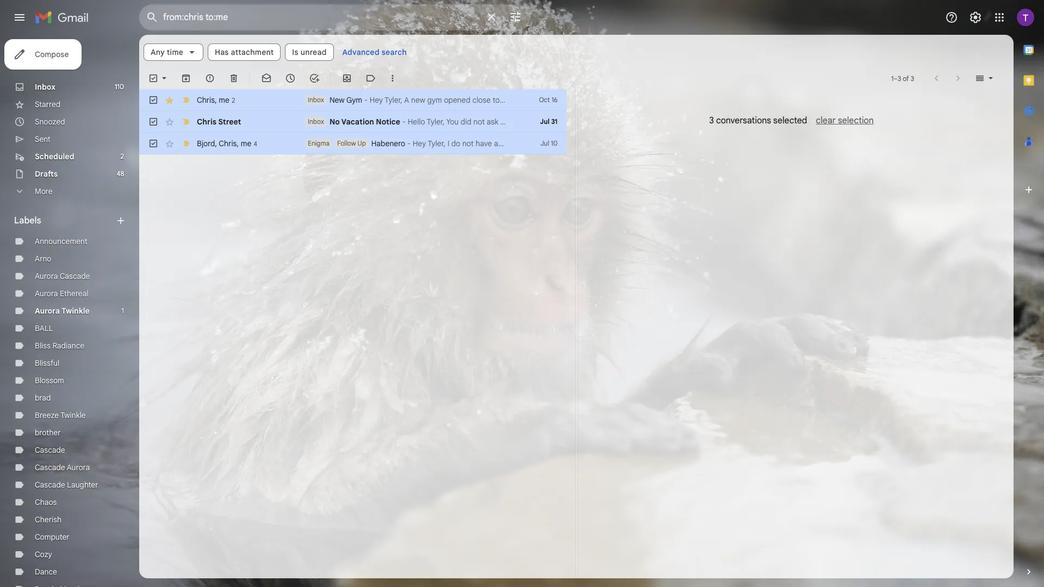 Task type: locate. For each thing, give the bounding box(es) containing it.
16
[[552, 96, 558, 104]]

, up chris street
[[215, 95, 217, 105]]

1 vertical spatial 2
[[121, 152, 124, 160]]

row up "follow up"
[[139, 111, 567, 133]]

clear search image
[[481, 6, 503, 28]]

inbox inside labels navigation
[[35, 82, 55, 92]]

cherish
[[35, 515, 62, 525]]

inbox up starred link
[[35, 82, 55, 92]]

cascade down cascade link
[[35, 463, 65, 473]]

0 horizontal spatial me
[[219, 95, 230, 105]]

labels image
[[366, 73, 376, 84]]

no
[[330, 117, 340, 127]]

2 inside chris , me 2
[[232, 96, 235, 104]]

move to inbox image
[[342, 73, 352, 84]]

1 vertical spatial twinkle
[[60, 411, 86, 420]]

2 inside labels navigation
[[121, 152, 124, 160]]

ball
[[35, 324, 53, 333]]

starred link
[[35, 100, 61, 109]]

1 vertical spatial 1
[[122, 307, 124, 315]]

0 vertical spatial chris
[[197, 95, 215, 105]]

0 vertical spatial me
[[219, 95, 230, 105]]

breeze twinkle link
[[35, 411, 86, 420]]

arno link
[[35, 254, 51, 264]]

1 horizontal spatial 1
[[891, 74, 894, 82]]

- right notice
[[402, 117, 406, 127]]

drafts link
[[35, 169, 58, 179]]

delete image
[[228, 73, 239, 84]]

cascade up ethereal
[[60, 271, 90, 281]]

computer
[[35, 533, 69, 542]]

chris down report spam image
[[197, 95, 215, 105]]

twinkle for breeze twinkle
[[60, 411, 86, 420]]

2 up 48
[[121, 152, 124, 160]]

cozy link
[[35, 550, 52, 560]]

clear selection link
[[807, 115, 874, 126]]

-
[[364, 95, 368, 105], [402, 117, 406, 127], [407, 139, 411, 148]]

labels
[[14, 215, 41, 226]]

2
[[232, 96, 235, 104], [121, 152, 124, 160]]

brad
[[35, 393, 51, 403]]

aurora twinkle link
[[35, 306, 90, 316]]

None checkbox
[[148, 95, 159, 106], [148, 138, 159, 149], [148, 95, 159, 106], [148, 138, 159, 149]]

snoozed
[[35, 117, 65, 127]]

new
[[330, 95, 345, 105]]

archive image
[[181, 73, 191, 84]]

0 vertical spatial jul
[[540, 117, 550, 126]]

inbox for inbox no vacation notice -
[[308, 117, 324, 126]]

aurora cascade
[[35, 271, 90, 281]]

, down chris street
[[215, 138, 217, 148]]

jul left 31 at the top of page
[[540, 117, 550, 126]]

cascade for cascade laughter
[[35, 480, 65, 490]]

scheduled link
[[35, 152, 74, 162]]

inbox inside inbox no vacation notice -
[[308, 117, 324, 126]]

follow up
[[337, 139, 366, 147]]

3 left conversations
[[709, 115, 714, 126]]

jul left 10
[[541, 139, 549, 147]]

settings image
[[969, 11, 982, 24]]

selected
[[774, 115, 807, 126]]

search mail image
[[143, 8, 162, 27]]

me
[[219, 95, 230, 105], [241, 138, 251, 148]]

110
[[115, 83, 124, 91]]

3 right of
[[911, 74, 914, 82]]

advanced
[[342, 47, 380, 57]]

cascade down brother link
[[35, 445, 65, 455]]

0 vertical spatial twinkle
[[61, 306, 90, 316]]

- right "gym"
[[364, 95, 368, 105]]

me up chris street
[[219, 95, 230, 105]]

0 vertical spatial 1
[[891, 74, 894, 82]]

2 vertical spatial -
[[407, 139, 411, 148]]

1 vertical spatial chris
[[197, 117, 217, 127]]

1 inside labels navigation
[[122, 307, 124, 315]]

sent
[[35, 134, 51, 144]]

blissful
[[35, 358, 59, 368]]

1 vertical spatial -
[[402, 117, 406, 127]]

aurora ethereal link
[[35, 289, 89, 299]]

inbox inside 'inbox new gym -'
[[308, 96, 324, 104]]

0 vertical spatial -
[[364, 95, 368, 105]]

notice
[[376, 117, 400, 127]]

3 row from the top
[[139, 133, 567, 154]]

cascade aurora
[[35, 463, 90, 473]]

main content
[[139, 35, 1014, 579]]

3
[[898, 74, 901, 82], [911, 74, 914, 82], [709, 115, 714, 126]]

report spam image
[[205, 73, 215, 84]]

None checkbox
[[148, 73, 159, 84], [148, 116, 159, 127], [148, 73, 159, 84], [148, 116, 159, 127]]

aurora up the ball link
[[35, 306, 60, 316]]

chris down street
[[219, 138, 237, 148]]

add to tasks image
[[309, 73, 320, 84]]

1 horizontal spatial -
[[402, 117, 406, 127]]

twinkle right breeze
[[60, 411, 86, 420]]

chris , me 2
[[197, 95, 235, 105]]

scheduled
[[35, 152, 74, 162]]

attachment
[[231, 47, 274, 57]]

twinkle
[[61, 306, 90, 316], [60, 411, 86, 420]]

2 row from the top
[[139, 111, 567, 133]]

1 vertical spatial jul
[[541, 139, 549, 147]]

cascade aurora link
[[35, 463, 90, 473]]

labels navigation
[[0, 35, 139, 587]]

0 vertical spatial inbox
[[35, 82, 55, 92]]

inbox left new at the left top of the page
[[308, 96, 324, 104]]

bliss radiance link
[[35, 341, 84, 351]]

3 left of
[[898, 74, 901, 82]]

1 row from the top
[[139, 89, 567, 111]]

is
[[292, 47, 299, 57]]

chris up the bjord
[[197, 117, 217, 127]]

1 vertical spatial me
[[241, 138, 251, 148]]

aurora up aurora twinkle 'link'
[[35, 289, 58, 299]]

brother link
[[35, 428, 61, 438]]

row up vacation
[[139, 89, 567, 111]]

chris
[[197, 95, 215, 105], [197, 117, 217, 127], [219, 138, 237, 148]]

aurora
[[35, 271, 58, 281], [35, 289, 58, 299], [35, 306, 60, 316], [67, 463, 90, 473]]

- right "habenero"
[[407, 139, 411, 148]]

follow
[[337, 139, 356, 147]]

cherish link
[[35, 515, 62, 525]]

0 horizontal spatial 2
[[121, 152, 124, 160]]

ball link
[[35, 324, 53, 333]]

computer link
[[35, 533, 69, 542]]

1 horizontal spatial 2
[[232, 96, 235, 104]]

1 vertical spatial inbox
[[308, 96, 324, 104]]

street
[[218, 117, 241, 127]]

tab list
[[1014, 35, 1044, 548]]

me left 4
[[241, 138, 251, 148]]

jul 31
[[540, 117, 558, 126]]

0 horizontal spatial 1
[[122, 307, 124, 315]]

2 down 'delete' icon
[[232, 96, 235, 104]]

cascade laughter link
[[35, 480, 98, 490]]

1 for 1
[[122, 307, 124, 315]]

gym
[[346, 95, 362, 105]]

aurora down arno
[[35, 271, 58, 281]]

brad link
[[35, 393, 51, 403]]

row down vacation
[[139, 133, 567, 154]]

row containing chris
[[139, 89, 567, 111]]

conversations
[[716, 115, 771, 126]]

cascade up chaos
[[35, 480, 65, 490]]

1
[[891, 74, 894, 82], [122, 307, 124, 315]]

None search field
[[139, 4, 531, 30]]

,
[[215, 95, 217, 105], [215, 138, 217, 148], [237, 138, 239, 148]]

clear selection
[[816, 115, 874, 126]]

aurora for aurora cascade
[[35, 271, 58, 281]]

clear
[[816, 115, 836, 126]]

bliss radiance
[[35, 341, 84, 351]]

more button
[[0, 183, 131, 200]]

2 vertical spatial inbox
[[308, 117, 324, 126]]

2 horizontal spatial -
[[407, 139, 411, 148]]

advanced search button
[[338, 42, 411, 62]]

0 horizontal spatial -
[[364, 95, 368, 105]]

blissful link
[[35, 358, 59, 368]]

3 conversations selected
[[709, 115, 807, 126]]

inbox left no
[[308, 117, 324, 126]]

compose
[[35, 49, 69, 59]]

row
[[139, 89, 567, 111], [139, 111, 567, 133], [139, 133, 567, 154]]

row containing chris street
[[139, 111, 567, 133]]

twinkle down ethereal
[[61, 306, 90, 316]]

any time button
[[144, 44, 203, 61]]

0 vertical spatial 2
[[232, 96, 235, 104]]

–
[[894, 74, 898, 82]]



Task type: describe. For each thing, give the bounding box(es) containing it.
cascade for cascade link
[[35, 445, 65, 455]]

Search mail text field
[[163, 12, 479, 23]]

labels heading
[[14, 215, 115, 226]]

1 horizontal spatial me
[[241, 138, 251, 148]]

announcement link
[[35, 237, 87, 246]]

cascade for cascade aurora
[[35, 463, 65, 473]]

habenero -
[[371, 139, 413, 148]]

bliss
[[35, 341, 51, 351]]

main content containing 3 conversations selected
[[139, 35, 1014, 579]]

48
[[117, 170, 124, 178]]

laughter
[[67, 480, 98, 490]]

toggle split pane mode image
[[975, 73, 986, 84]]

inbox no vacation notice -
[[308, 117, 408, 127]]

chaos
[[35, 498, 57, 507]]

4
[[254, 140, 257, 148]]

1 – 3 of 3
[[891, 74, 914, 82]]

main menu image
[[13, 11, 26, 24]]

inbox for inbox new gym -
[[308, 96, 324, 104]]

blossom link
[[35, 376, 64, 386]]

is unread button
[[285, 44, 334, 61]]

chris for chris , me 2
[[197, 95, 215, 105]]

of
[[903, 74, 909, 82]]

selection
[[838, 115, 874, 126]]

advanced search options image
[[505, 6, 527, 28]]

2 vertical spatial chris
[[219, 138, 237, 148]]

snooze image
[[285, 73, 296, 84]]

unread
[[301, 47, 327, 57]]

1 for 1 – 3 of 3
[[891, 74, 894, 82]]

compose button
[[4, 39, 82, 70]]

breeze twinkle
[[35, 411, 86, 420]]

more
[[35, 187, 52, 196]]

any
[[151, 47, 165, 57]]

has attachment button
[[208, 44, 281, 61]]

jul for habenero -
[[541, 139, 549, 147]]

, for chris
[[215, 95, 217, 105]]

up
[[358, 139, 366, 147]]

oct
[[539, 96, 550, 104]]

time
[[167, 47, 183, 57]]

mark as read image
[[261, 73, 272, 84]]

has attachment
[[215, 47, 274, 57]]

bjord , chris , me 4
[[197, 138, 257, 148]]

, left 4
[[237, 138, 239, 148]]

cozy
[[35, 550, 52, 560]]

drafts
[[35, 169, 58, 179]]

cascade link
[[35, 445, 65, 455]]

enigma
[[308, 139, 330, 147]]

radiance
[[53, 341, 84, 351]]

, for bjord
[[215, 138, 217, 148]]

habenero
[[371, 139, 405, 148]]

has
[[215, 47, 229, 57]]

blossom
[[35, 376, 64, 386]]

oct 16
[[539, 96, 558, 104]]

aurora ethereal
[[35, 289, 89, 299]]

ethereal
[[60, 289, 89, 299]]

aurora cascade link
[[35, 271, 90, 281]]

is unread
[[292, 47, 327, 57]]

inbox new gym -
[[308, 95, 370, 105]]

gmail image
[[35, 7, 94, 28]]

dance
[[35, 567, 57, 577]]

aurora twinkle
[[35, 306, 90, 316]]

announcement
[[35, 237, 87, 246]]

inbox link
[[35, 82, 55, 92]]

support image
[[945, 11, 958, 24]]

breeze
[[35, 411, 59, 420]]

chris street
[[197, 117, 241, 127]]

snoozed link
[[35, 117, 65, 127]]

inbox for inbox
[[35, 82, 55, 92]]

31
[[551, 117, 558, 126]]

aurora up laughter
[[67, 463, 90, 473]]

bjord
[[197, 138, 215, 148]]

jul 10
[[541, 139, 558, 147]]

more image
[[387, 73, 398, 84]]

2 horizontal spatial 3
[[911, 74, 914, 82]]

sent link
[[35, 134, 51, 144]]

twinkle for aurora twinkle
[[61, 306, 90, 316]]

aurora for aurora twinkle
[[35, 306, 60, 316]]

row containing bjord
[[139, 133, 567, 154]]

search
[[382, 47, 407, 57]]

cascade laughter
[[35, 480, 98, 490]]

dance link
[[35, 567, 57, 577]]

starred
[[35, 100, 61, 109]]

vacation
[[342, 117, 374, 127]]

jul for inbox no vacation notice -
[[540, 117, 550, 126]]

aurora for aurora ethereal
[[35, 289, 58, 299]]

0 horizontal spatial 3
[[709, 115, 714, 126]]

arno
[[35, 254, 51, 264]]

chris for chris street
[[197, 117, 217, 127]]

1 horizontal spatial 3
[[898, 74, 901, 82]]



Task type: vqa. For each thing, say whether or not it's contained in the screenshot.
brother
yes



